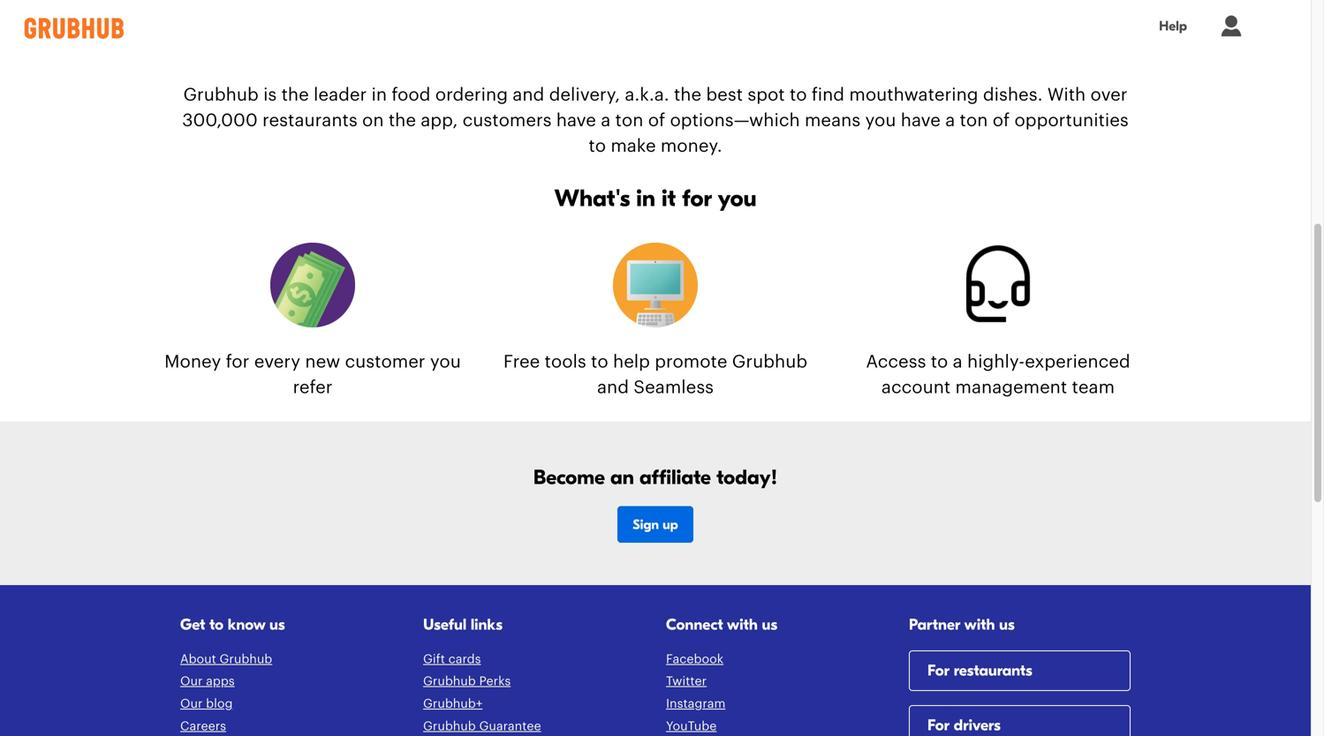 Task type: describe. For each thing, give the bounding box(es) containing it.
money for every new customer you refer
[[164, 353, 461, 397]]

sign
[[633, 517, 659, 533]]

means
[[805, 112, 861, 130]]

with
[[1048, 86, 1086, 104]]

partner with us
[[909, 616, 1015, 635]]

seamless
[[634, 379, 714, 397]]

access
[[866, 353, 926, 371]]

to left make
[[589, 138, 606, 155]]

help
[[613, 353, 650, 371]]

grubhub perks link
[[423, 676, 511, 688]]

spot
[[748, 86, 785, 104]]

connect
[[666, 616, 723, 635]]

gift
[[423, 654, 445, 666]]

1 horizontal spatial for
[[682, 185, 712, 213]]

tools image
[[613, 243, 698, 328]]

grubhub guarantee
[[423, 721, 541, 733]]

on
[[362, 112, 384, 130]]

you inside money for every new customer you refer
[[430, 353, 461, 371]]

dishes.
[[983, 86, 1043, 104]]

grubhub perks
[[423, 676, 511, 688]]

for inside money for every new customer you refer
[[226, 353, 250, 371]]

300,000
[[182, 112, 258, 130]]

money
[[164, 353, 221, 371]]

an
[[611, 466, 634, 490]]

grubhub guarantee link
[[423, 721, 541, 733]]

a down mouthwatering
[[946, 112, 955, 130]]

about grubhub link
[[180, 654, 272, 666]]

our blog link
[[180, 698, 233, 711]]

promote
[[655, 353, 728, 371]]

and inside grubhub is the leader in food ordering and delivery, a.k.a. the best spot to find mouthwatering dishes. with over 300,000 restaurants on the app, customers have a ton of options—which means you have a ton of opportunities to make money.
[[513, 86, 545, 104]]

delivery,
[[549, 86, 620, 104]]

sign up link
[[618, 507, 693, 543]]

a inside the access to a highly-experienced account management team
[[953, 353, 963, 371]]

find
[[812, 86, 845, 104]]

links
[[471, 616, 503, 635]]

our blog
[[180, 698, 233, 711]]

grubhub+
[[423, 698, 483, 711]]

for drivers link
[[909, 706, 1131, 737]]

useful links
[[423, 616, 503, 635]]

opportunities
[[1015, 112, 1129, 130]]

perks
[[479, 676, 511, 688]]

and inside free tools to help promote grubhub and seamless
[[597, 379, 629, 397]]

2 of from the left
[[993, 112, 1010, 130]]

guarantee
[[479, 721, 541, 733]]

connect with us
[[666, 616, 778, 635]]

for restaurants link
[[909, 651, 1131, 737]]

best
[[706, 86, 743, 104]]

1 vertical spatial in
[[636, 185, 656, 213]]

app,
[[421, 112, 458, 130]]

become an affiliate today!
[[533, 466, 778, 490]]

ordering
[[435, 86, 508, 104]]

our for our apps
[[180, 676, 203, 688]]

instagram
[[666, 698, 726, 711]]

our apps link
[[180, 676, 235, 688]]

a down "delivery,"
[[601, 112, 611, 130]]

1 us from the left
[[270, 616, 285, 635]]

free
[[503, 353, 540, 371]]

get to know us
[[180, 616, 285, 635]]

cards
[[448, 654, 481, 666]]

drivers
[[954, 717, 1001, 735]]

know
[[228, 616, 265, 635]]

1 have from the left
[[556, 112, 596, 130]]

about
[[180, 654, 216, 666]]

is
[[263, 86, 277, 104]]

headphones icon image
[[956, 243, 1041, 328]]

1 horizontal spatial the
[[389, 112, 416, 130]]

food
[[392, 86, 431, 104]]



Task type: locate. For each thing, give the bounding box(es) containing it.
1 for from the top
[[928, 662, 950, 681]]

1 horizontal spatial have
[[901, 112, 941, 130]]

the left the best
[[674, 86, 702, 104]]

gift cards link
[[423, 654, 481, 666]]

restaurants
[[262, 112, 358, 130], [954, 662, 1033, 681]]

us
[[270, 616, 285, 635], [762, 616, 778, 635], [999, 616, 1015, 635]]

0 vertical spatial our
[[180, 676, 203, 688]]

careers link
[[180, 721, 226, 733]]

our apps
[[180, 676, 235, 688]]

ton up make
[[615, 112, 644, 130]]

2 our from the top
[[180, 698, 203, 711]]

to up account
[[931, 353, 948, 371]]

restaurants down partner with us
[[954, 662, 1033, 681]]

help link
[[1142, 7, 1205, 46]]

to inside the access to a highly-experienced account management team
[[931, 353, 948, 371]]

grubhub for grubhub guarantee
[[423, 721, 476, 733]]

facebook link
[[666, 654, 724, 666]]

for left drivers
[[928, 717, 950, 735]]

us right know
[[270, 616, 285, 635]]

money.
[[661, 138, 722, 155]]

0 horizontal spatial the
[[281, 86, 309, 104]]

0 vertical spatial in
[[372, 86, 387, 104]]

access to a highly-experienced account management team
[[866, 353, 1131, 397]]

with right connect
[[727, 616, 758, 635]]

to left find
[[790, 86, 807, 104]]

careers
[[180, 721, 226, 733]]

you down mouthwatering
[[865, 112, 896, 130]]

of
[[648, 112, 665, 130], [993, 112, 1010, 130]]

0 horizontal spatial and
[[513, 86, 545, 104]]

1 horizontal spatial in
[[636, 185, 656, 213]]

options—which
[[670, 112, 800, 130]]

help
[[1159, 18, 1188, 34]]

0 horizontal spatial for
[[226, 353, 250, 371]]

us for connect with us
[[762, 616, 778, 635]]

2 with from the left
[[964, 616, 995, 635]]

0 horizontal spatial you
[[430, 353, 461, 371]]

what's
[[554, 185, 630, 213]]

0 vertical spatial and
[[513, 86, 545, 104]]

in left it
[[636, 185, 656, 213]]

1 vertical spatial you
[[718, 185, 757, 213]]

customers
[[463, 112, 552, 130]]

for
[[682, 185, 712, 213], [226, 353, 250, 371]]

grubhub is the leader in food ordering and delivery, a.k.a. the best spot to find mouthwatering dishes. with over 300,000 restaurants on the app, customers have a ton of options—which means you have a ton of opportunities to make money.
[[182, 86, 1129, 155]]

0 horizontal spatial restaurants
[[262, 112, 358, 130]]

mouthwatering
[[849, 86, 979, 104]]

to inside free tools to help promote grubhub and seamless
[[591, 353, 609, 371]]

get
[[180, 616, 205, 635]]

for restaurants
[[928, 662, 1033, 681]]

for left 'every'
[[226, 353, 250, 371]]

it
[[662, 185, 676, 213]]

1 with from the left
[[727, 616, 758, 635]]

gift cards
[[423, 654, 481, 666]]

up
[[663, 517, 678, 533]]

1 vertical spatial for
[[928, 717, 950, 735]]

free tools to help promote grubhub and seamless
[[503, 353, 808, 397]]

today!
[[717, 466, 778, 490]]

facebook
[[666, 654, 724, 666]]

customer
[[345, 353, 425, 371]]

leader
[[314, 86, 367, 104]]

1 of from the left
[[648, 112, 665, 130]]

2 for from the top
[[928, 717, 950, 735]]

account
[[882, 379, 951, 397]]

sign up
[[633, 517, 678, 533]]

1 horizontal spatial with
[[964, 616, 995, 635]]

us up for restaurants
[[999, 616, 1015, 635]]

management
[[956, 379, 1068, 397]]

grubhub+ link
[[423, 698, 483, 711]]

0 vertical spatial for
[[928, 662, 950, 681]]

grubhub down 'gift cards'
[[423, 676, 476, 688]]

1 horizontal spatial ton
[[960, 112, 988, 130]]

twitter
[[666, 676, 707, 688]]

ton down dishes.
[[960, 112, 988, 130]]

for drivers
[[928, 717, 1001, 735]]

grubhub inside grubhub is the leader in food ordering and delivery, a.k.a. the best spot to find mouthwatering dishes. with over 300,000 restaurants on the app, customers have a ton of options—which means you have a ton of opportunities to make money.
[[183, 86, 259, 104]]

have
[[556, 112, 596, 130], [901, 112, 941, 130]]

2 us from the left
[[762, 616, 778, 635]]

grubhub up 300,000
[[183, 86, 259, 104]]

a
[[601, 112, 611, 130], [946, 112, 955, 130], [953, 353, 963, 371]]

grubhub down grubhub+
[[423, 721, 476, 733]]

0 horizontal spatial have
[[556, 112, 596, 130]]

of down dishes.
[[993, 112, 1010, 130]]

2 have from the left
[[901, 112, 941, 130]]

in inside grubhub is the leader in food ordering and delivery, a.k.a. the best spot to find mouthwatering dishes. with over 300,000 restaurants on the app, customers have a ton of options—which means you have a ton of opportunities to make money.
[[372, 86, 387, 104]]

1 horizontal spatial restaurants
[[954, 662, 1033, 681]]

and up customers
[[513, 86, 545, 104]]

grubhub for grubhub perks
[[423, 676, 476, 688]]

1 horizontal spatial of
[[993, 112, 1010, 130]]

for for for drivers
[[928, 717, 950, 735]]

grubhub image
[[18, 18, 131, 39]]

grubhub for grubhub is the leader in food ordering and delivery, a.k.a. the best spot to find mouthwatering dishes. with over 300,000 restaurants on the app, customers have a ton of options—which means you have a ton of opportunities to make money.
[[183, 86, 259, 104]]

for right it
[[682, 185, 712, 213]]

partner
[[909, 616, 961, 635]]

2 horizontal spatial you
[[865, 112, 896, 130]]

0 horizontal spatial of
[[648, 112, 665, 130]]

tools
[[545, 353, 586, 371]]

0 vertical spatial you
[[865, 112, 896, 130]]

with
[[727, 616, 758, 635], [964, 616, 995, 635]]

0 horizontal spatial us
[[270, 616, 285, 635]]

with for partner
[[964, 616, 995, 635]]

ton
[[615, 112, 644, 130], [960, 112, 988, 130]]

0 vertical spatial restaurants
[[262, 112, 358, 130]]

apps
[[206, 676, 235, 688]]

instagram link
[[666, 698, 726, 711]]

in up on at left top
[[372, 86, 387, 104]]

our down about on the bottom of the page
[[180, 676, 203, 688]]

you right customer
[[430, 353, 461, 371]]

for for for restaurants
[[928, 662, 950, 681]]

the right is
[[281, 86, 309, 104]]

with for connect
[[727, 616, 758, 635]]

a.k.a.
[[625, 86, 669, 104]]

money image
[[270, 243, 355, 328]]

1 ton from the left
[[615, 112, 644, 130]]

1 vertical spatial restaurants
[[954, 662, 1033, 681]]

to right get
[[209, 616, 224, 635]]

new
[[305, 353, 340, 371]]

0 horizontal spatial in
[[372, 86, 387, 104]]

refer
[[293, 379, 333, 397]]

restaurants inside grubhub is the leader in food ordering and delivery, a.k.a. the best spot to find mouthwatering dishes. with over 300,000 restaurants on the app, customers have a ton of options—which means you have a ton of opportunities to make money.
[[262, 112, 358, 130]]

grubhub right promote
[[732, 353, 808, 371]]

every
[[254, 353, 300, 371]]

and down help
[[597, 379, 629, 397]]

highly-
[[968, 353, 1025, 371]]

1 horizontal spatial and
[[597, 379, 629, 397]]

1 horizontal spatial us
[[762, 616, 778, 635]]

1 horizontal spatial you
[[718, 185, 757, 213]]

youtube
[[666, 721, 717, 733]]

2 ton from the left
[[960, 112, 988, 130]]

you inside grubhub is the leader in food ordering and delivery, a.k.a. the best spot to find mouthwatering dishes. with over 300,000 restaurants on the app, customers have a ton of options—which means you have a ton of opportunities to make money.
[[865, 112, 896, 130]]

0 vertical spatial for
[[682, 185, 712, 213]]

have down "delivery,"
[[556, 112, 596, 130]]

for down partner
[[928, 662, 950, 681]]

make
[[611, 138, 656, 155]]

1 vertical spatial our
[[180, 698, 203, 711]]

grubhub inside free tools to help promote grubhub and seamless
[[732, 353, 808, 371]]

us right connect
[[762, 616, 778, 635]]

3 us from the left
[[999, 616, 1015, 635]]

about grubhub
[[180, 654, 272, 666]]

us for partner with us
[[999, 616, 1015, 635]]

1 our from the top
[[180, 676, 203, 688]]

of down a.k.a.
[[648, 112, 665, 130]]

blog
[[206, 698, 233, 711]]

the
[[281, 86, 309, 104], [674, 86, 702, 104], [389, 112, 416, 130]]

twitter link
[[666, 676, 707, 688]]

in
[[372, 86, 387, 104], [636, 185, 656, 213]]

restaurants down the leader
[[262, 112, 358, 130]]

affiliate
[[640, 466, 711, 490]]

for
[[928, 662, 950, 681], [928, 717, 950, 735]]

to left help
[[591, 353, 609, 371]]

experienced
[[1025, 353, 1131, 371]]

you right it
[[718, 185, 757, 213]]

a left the highly-
[[953, 353, 963, 371]]

0 horizontal spatial with
[[727, 616, 758, 635]]

our up careers
[[180, 698, 203, 711]]

2 horizontal spatial us
[[999, 616, 1015, 635]]

with right partner
[[964, 616, 995, 635]]

1 vertical spatial for
[[226, 353, 250, 371]]

our for our blog
[[180, 698, 203, 711]]

youtube link
[[666, 721, 717, 733]]

team
[[1072, 379, 1115, 397]]

have down mouthwatering
[[901, 112, 941, 130]]

become
[[533, 466, 605, 490]]

grubhub up apps
[[220, 654, 272, 666]]

what's in it for you
[[554, 185, 757, 213]]

0 horizontal spatial ton
[[615, 112, 644, 130]]

2 horizontal spatial the
[[674, 86, 702, 104]]

1 vertical spatial and
[[597, 379, 629, 397]]

the down food
[[389, 112, 416, 130]]

2 vertical spatial you
[[430, 353, 461, 371]]

useful
[[423, 616, 467, 635]]



Task type: vqa. For each thing, say whether or not it's contained in the screenshot.


